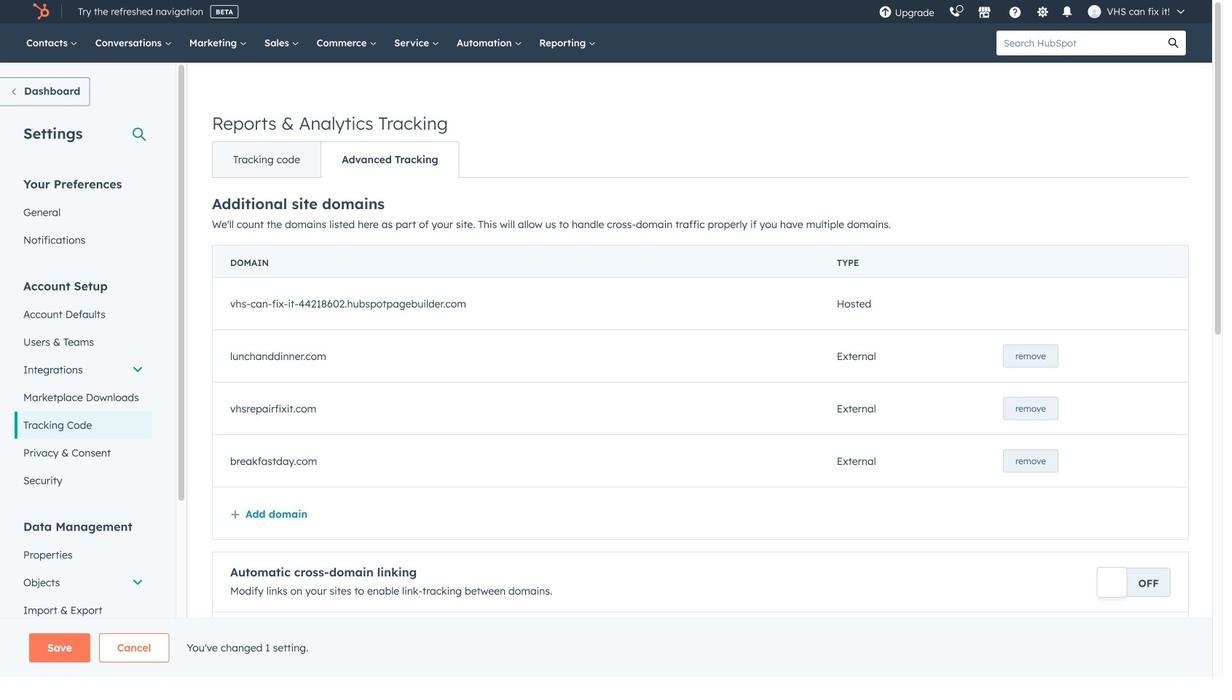 Task type: vqa. For each thing, say whether or not it's contained in the screenshot.
Companies at the bottom of page
no



Task type: locate. For each thing, give the bounding box(es) containing it.
marketplaces image
[[978, 7, 992, 20]]

menu
[[872, 0, 1195, 23]]

navigation
[[212, 141, 460, 178]]

account setup element
[[15, 278, 152, 494]]

Search HubSpot search field
[[997, 31, 1162, 55]]



Task type: describe. For each thing, give the bounding box(es) containing it.
your preferences element
[[15, 176, 152, 254]]

terry turtle image
[[1088, 5, 1102, 18]]

data management element
[[15, 519, 152, 652]]



